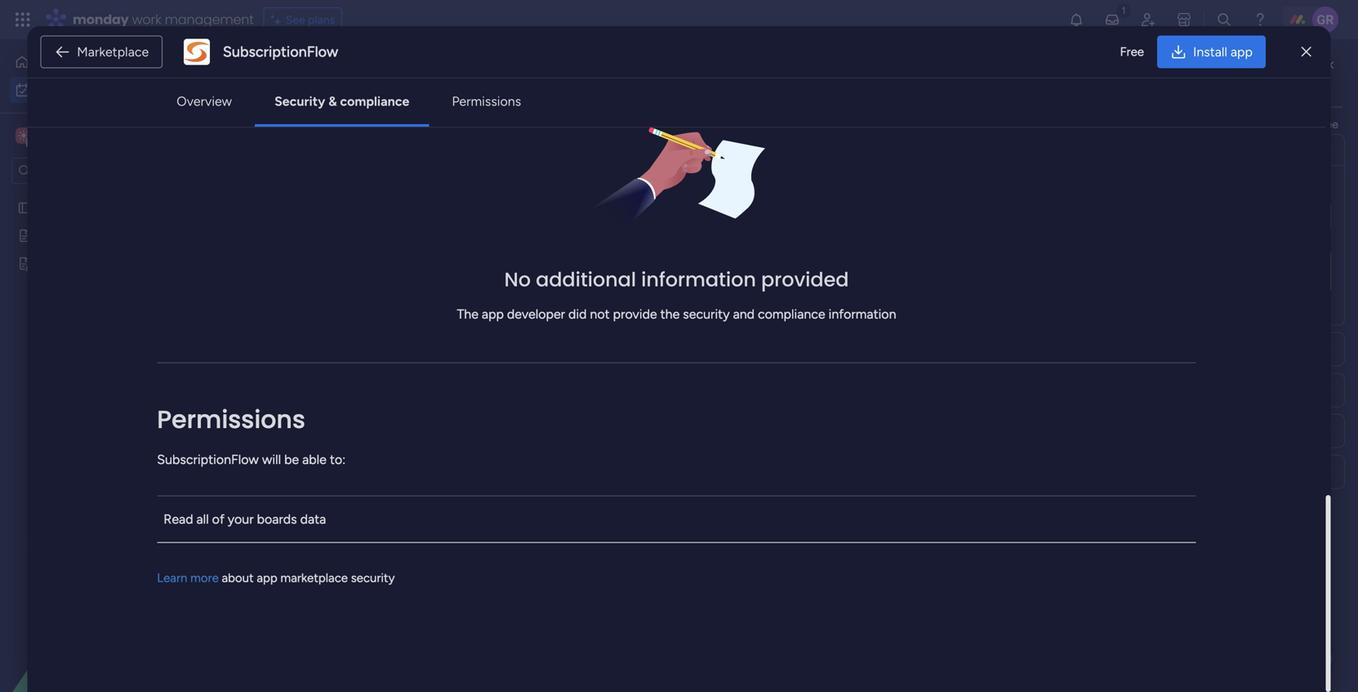 Task type: describe. For each thing, give the bounding box(es) containing it.
choose the boards, columns and people you'd like to see
[[1049, 117, 1339, 131]]

project management
[[830, 295, 937, 309]]

new item
[[266, 500, 316, 514]]

greg robinson image inside main content
[[1073, 259, 1097, 284]]

your
[[228, 511, 254, 527]]

home
[[36, 55, 67, 69]]

marketplace
[[77, 44, 149, 60]]

additional
[[536, 266, 636, 293]]

monday
[[73, 10, 129, 29]]

workspace selection element
[[16, 126, 136, 147]]

2 to-do from the top
[[703, 324, 732, 337]]

not
[[590, 306, 610, 322]]

week for next
[[312, 466, 350, 487]]

dapulse x slim image
[[1302, 42, 1312, 62]]

1 horizontal spatial greg robinson image
[[1313, 7, 1339, 33]]

install app
[[1194, 44, 1253, 60]]

group
[[728, 260, 761, 274]]

0 horizontal spatial app
[[257, 571, 278, 585]]

subscriptionflow for subscriptionflow
[[223, 43, 338, 60]]

public board image
[[17, 228, 33, 243]]

&
[[329, 94, 337, 109]]

0 horizontal spatial information
[[642, 266, 756, 293]]

marketplace
[[281, 571, 348, 585]]

compliance inside button
[[340, 94, 410, 109]]

home link
[[10, 49, 199, 75]]

marketplace button
[[40, 36, 163, 68]]

1 horizontal spatial information
[[829, 306, 897, 322]]

1 to- from the top
[[703, 296, 718, 309]]

about
[[222, 571, 254, 585]]

invite members image
[[1141, 11, 1157, 28]]

like
[[1288, 117, 1305, 131]]

the
[[457, 306, 479, 322]]

1 vertical spatial compliance
[[758, 306, 826, 322]]

able
[[302, 452, 327, 467]]

install
[[1194, 44, 1228, 60]]

search everything image
[[1217, 11, 1233, 28]]

1 do from the top
[[718, 296, 732, 309]]

all
[[197, 511, 209, 527]]

the app developer did not provide the security and compliance information
[[457, 306, 897, 322]]

2 + add item from the top
[[267, 529, 324, 543]]

will
[[262, 452, 281, 467]]

permissions button
[[439, 85, 534, 118]]

see plans button
[[264, 7, 342, 32]]

2 + from the top
[[267, 529, 274, 543]]

more
[[190, 571, 219, 585]]

overview
[[177, 94, 232, 109]]

security
[[275, 94, 326, 109]]

1 vertical spatial the
[[661, 306, 680, 322]]

public board image
[[17, 200, 33, 216]]

subscriptionflow for subscriptionflow will be able to:
[[157, 452, 259, 467]]

next week /
[[275, 466, 365, 487]]

you'd
[[1257, 117, 1285, 131]]

to
[[1281, 73, 1293, 87]]

customize
[[612, 135, 667, 149]]

columns
[[1152, 117, 1195, 131]]

overview button
[[164, 85, 245, 118]]

main workspace
[[38, 128, 134, 143]]

2 add from the top
[[277, 529, 298, 543]]

new
[[266, 500, 289, 514]]

work
[[132, 10, 161, 29]]

home option
[[10, 49, 199, 75]]

did
[[569, 306, 587, 322]]

next
[[275, 466, 308, 487]]

2 vertical spatial /
[[316, 584, 323, 605]]

2 workspace image from the left
[[18, 127, 29, 145]]

2 to- from the top
[[703, 324, 718, 337]]

later
[[275, 584, 312, 605]]

1 + from the top
[[267, 353, 274, 366]]

of
[[212, 511, 225, 527]]

update feed image
[[1105, 11, 1121, 28]]

to
[[1307, 117, 1318, 131]]

none text field inside main content
[[1059, 203, 1332, 231]]

no additional information provided
[[505, 266, 849, 293]]

free
[[1121, 44, 1145, 59]]

learn more link
[[157, 571, 219, 585]]

private board image
[[17, 256, 33, 271]]

customize button
[[586, 129, 673, 155]]

read all of your boards data
[[164, 511, 326, 527]]

my work
[[241, 62, 351, 98]]

management
[[870, 295, 937, 309]]

no additional information provided image
[[587, 73, 766, 242]]

plans
[[308, 13, 335, 27]]

the inside main content
[[1091, 117, 1108, 131]]

help image
[[1253, 11, 1269, 28]]



Task type: locate. For each thing, give the bounding box(es) containing it.
1 workspace image from the left
[[16, 127, 32, 145]]

and
[[1198, 117, 1217, 131], [733, 306, 755, 322]]

None text field
[[1059, 203, 1332, 231]]

0 horizontal spatial compliance
[[340, 94, 410, 109]]

1 vertical spatial to-
[[703, 324, 718, 337]]

item up this week /
[[301, 353, 324, 366]]

week for this
[[309, 407, 347, 428]]

select product image
[[15, 11, 31, 28]]

1 vertical spatial add
[[277, 529, 298, 543]]

Filter dashboard by text search field
[[310, 129, 459, 155]]

1 vertical spatial and
[[733, 306, 755, 322]]

+ add item
[[267, 353, 324, 366], [267, 529, 324, 543]]

no
[[505, 266, 531, 293]]

information
[[642, 266, 756, 293], [829, 306, 897, 322]]

add down boards
[[277, 529, 298, 543]]

2 do from the top
[[718, 324, 732, 337]]

to-do down the app developer did not provide the security and compliance information
[[703, 324, 732, 337]]

1 image
[[1117, 1, 1132, 19]]

0 vertical spatial and
[[1198, 117, 1217, 131]]

do down the app developer did not provide the security and compliance information
[[718, 324, 732, 337]]

0 vertical spatial information
[[642, 266, 756, 293]]

developer
[[507, 306, 565, 322]]

security down no additional information provided
[[683, 306, 730, 322]]

do
[[718, 296, 732, 309], [718, 324, 732, 337]]

security & compliance button
[[262, 85, 423, 118]]

monday marketplace image
[[1177, 11, 1193, 28]]

0 vertical spatial to-do
[[703, 296, 732, 309]]

see plans
[[286, 13, 335, 27]]

1 vertical spatial /
[[354, 466, 361, 487]]

+ add item up this
[[267, 353, 324, 366]]

1 vertical spatial permissions
[[157, 402, 305, 437]]

1 to-do from the top
[[703, 296, 732, 309]]

this
[[275, 407, 305, 428]]

0 vertical spatial permissions
[[452, 94, 521, 109]]

and left people
[[1198, 117, 1217, 131]]

people
[[1219, 117, 1255, 131]]

0 vertical spatial the
[[1091, 117, 1108, 131]]

1 add from the top
[[277, 353, 298, 366]]

app for install
[[1231, 44, 1253, 60]]

to:
[[330, 452, 346, 467]]

week
[[309, 407, 347, 428], [312, 466, 350, 487]]

week right this
[[309, 407, 347, 428]]

do down group
[[718, 296, 732, 309]]

later /
[[275, 584, 327, 605]]

main
[[38, 128, 66, 143]]

1 vertical spatial +
[[267, 529, 274, 543]]

0 vertical spatial to-
[[703, 296, 718, 309]]

0 vertical spatial security
[[683, 306, 730, 322]]

1 horizontal spatial security
[[683, 306, 730, 322]]

1 + add item from the top
[[267, 353, 324, 366]]

security right marketplace
[[351, 571, 395, 585]]

1 vertical spatial app
[[482, 306, 504, 322]]

app right about
[[257, 571, 278, 585]]

learn more about app marketplace security
[[157, 571, 395, 585]]

main content
[[217, 39, 1359, 692]]

item down data at bottom left
[[301, 529, 324, 543]]

1 horizontal spatial compliance
[[758, 306, 826, 322]]

1 vertical spatial security
[[351, 571, 395, 585]]

1 horizontal spatial permissions
[[452, 94, 521, 109]]

week right next
[[312, 466, 350, 487]]

1 vertical spatial do
[[718, 324, 732, 337]]

main content containing this week /
[[217, 39, 1359, 692]]

the
[[1091, 117, 1108, 131], [661, 306, 680, 322]]

option
[[0, 193, 208, 197]]

0 horizontal spatial and
[[733, 306, 755, 322]]

0 vertical spatial /
[[351, 407, 359, 428]]

0 horizontal spatial the
[[661, 306, 680, 322]]

security & compliance
[[275, 94, 410, 109]]

app for the
[[482, 306, 504, 322]]

main workspace button
[[11, 122, 159, 150]]

workspace image
[[16, 127, 32, 145], [18, 127, 29, 145]]

/ right to:
[[354, 466, 361, 487]]

notifications image
[[1069, 11, 1085, 28]]

list
[[1312, 73, 1327, 87]]

0 horizontal spatial security
[[351, 571, 395, 585]]

this week /
[[275, 407, 362, 428]]

1 vertical spatial subscriptionflow
[[157, 452, 259, 467]]

+
[[267, 353, 274, 366], [267, 529, 274, 543]]

to-
[[703, 296, 718, 309], [703, 324, 718, 337]]

+ add item down data at bottom left
[[267, 529, 324, 543]]

be
[[284, 452, 299, 467]]

to do list
[[1281, 73, 1327, 87]]

the left the boards,
[[1091, 117, 1108, 131]]

1 vertical spatial + add item
[[267, 529, 324, 543]]

work
[[285, 62, 351, 98]]

monday work management
[[73, 10, 254, 29]]

add
[[277, 353, 298, 366], [277, 529, 298, 543]]

permissions
[[452, 94, 521, 109], [157, 402, 305, 437]]

item
[[301, 353, 324, 366], [301, 529, 324, 543]]

boards,
[[1111, 117, 1149, 131]]

1 item from the top
[[301, 353, 324, 366]]

/ for next week /
[[354, 466, 361, 487]]

1 horizontal spatial app
[[482, 306, 504, 322]]

do
[[1296, 73, 1309, 87]]

to- down no additional information provided
[[703, 296, 718, 309]]

security
[[683, 306, 730, 322], [351, 571, 395, 585]]

provided
[[761, 266, 849, 293]]

management
[[165, 10, 254, 29]]

subscriptionflow will be able to:
[[157, 452, 346, 467]]

0 vertical spatial item
[[301, 353, 324, 366]]

/
[[351, 407, 359, 428], [354, 466, 361, 487], [316, 584, 323, 605]]

app right install
[[1231, 44, 1253, 60]]

boards
[[257, 511, 297, 527]]

0 vertical spatial app
[[1231, 44, 1253, 60]]

provide
[[613, 306, 657, 322]]

/ right later
[[316, 584, 323, 605]]

read
[[164, 511, 193, 527]]

2 vertical spatial app
[[257, 571, 278, 585]]

greg robinson image
[[1313, 7, 1339, 33], [1073, 259, 1097, 284]]

0 vertical spatial week
[[309, 407, 347, 428]]

None search field
[[310, 129, 459, 155]]

install app button
[[1158, 36, 1266, 68]]

my
[[241, 62, 279, 98]]

0 vertical spatial + add item
[[267, 353, 324, 366]]

app
[[1231, 44, 1253, 60], [482, 306, 504, 322], [257, 571, 278, 585]]

app right the
[[482, 306, 504, 322]]

0 vertical spatial compliance
[[340, 94, 410, 109]]

/ for this week /
[[351, 407, 359, 428]]

list box
[[0, 191, 208, 498]]

information up the app developer did not provide the security and compliance information
[[642, 266, 756, 293]]

add up this
[[277, 353, 298, 366]]

to- down the app developer did not provide the security and compliance information
[[703, 324, 718, 337]]

0 vertical spatial do
[[718, 296, 732, 309]]

1 horizontal spatial the
[[1091, 117, 1108, 131]]

0 horizontal spatial permissions
[[157, 402, 305, 437]]

subscriptionflow up my work
[[223, 43, 338, 60]]

item
[[292, 500, 316, 514]]

0 vertical spatial +
[[267, 353, 274, 366]]

1 vertical spatial week
[[312, 466, 350, 487]]

learn
[[157, 571, 187, 585]]

2 horizontal spatial app
[[1231, 44, 1253, 60]]

1 horizontal spatial and
[[1198, 117, 1217, 131]]

/ right this
[[351, 407, 359, 428]]

see
[[1321, 117, 1339, 131]]

app inside install app button
[[1231, 44, 1253, 60]]

compliance up filter dashboard by text "search field" on the left top of the page
[[340, 94, 410, 109]]

project
[[830, 295, 867, 309]]

data
[[300, 511, 326, 527]]

choose
[[1049, 117, 1089, 131]]

subscriptionflow
[[223, 43, 338, 60], [157, 452, 259, 467]]

the right the provide
[[661, 306, 680, 322]]

application logo image
[[184, 39, 210, 65]]

1 vertical spatial to-do
[[703, 324, 732, 337]]

1 vertical spatial information
[[829, 306, 897, 322]]

to do list button
[[1251, 67, 1334, 93]]

to-do
[[703, 296, 732, 309], [703, 324, 732, 337]]

compliance down "provided"
[[758, 306, 826, 322]]

lottie animation image
[[0, 527, 208, 692]]

0 vertical spatial greg robinson image
[[1313, 7, 1339, 33]]

1 vertical spatial item
[[301, 529, 324, 543]]

workspace
[[69, 128, 134, 143]]

to-do down group
[[703, 296, 732, 309]]

1 vertical spatial greg robinson image
[[1073, 259, 1097, 284]]

2 item from the top
[[301, 529, 324, 543]]

lottie animation element
[[0, 527, 208, 692]]

permissions inside button
[[452, 94, 521, 109]]

and down group
[[733, 306, 755, 322]]

see
[[286, 13, 305, 27]]

subscriptionflow up all
[[157, 452, 259, 467]]

project management link
[[828, 287, 979, 315]]

information down "provided"
[[829, 306, 897, 322]]

0 vertical spatial add
[[277, 353, 298, 366]]

0 horizontal spatial greg robinson image
[[1073, 259, 1097, 284]]

0 vertical spatial subscriptionflow
[[223, 43, 338, 60]]



Task type: vqa. For each thing, say whether or not it's contained in the screenshot.
The V2 Star 2 image
no



